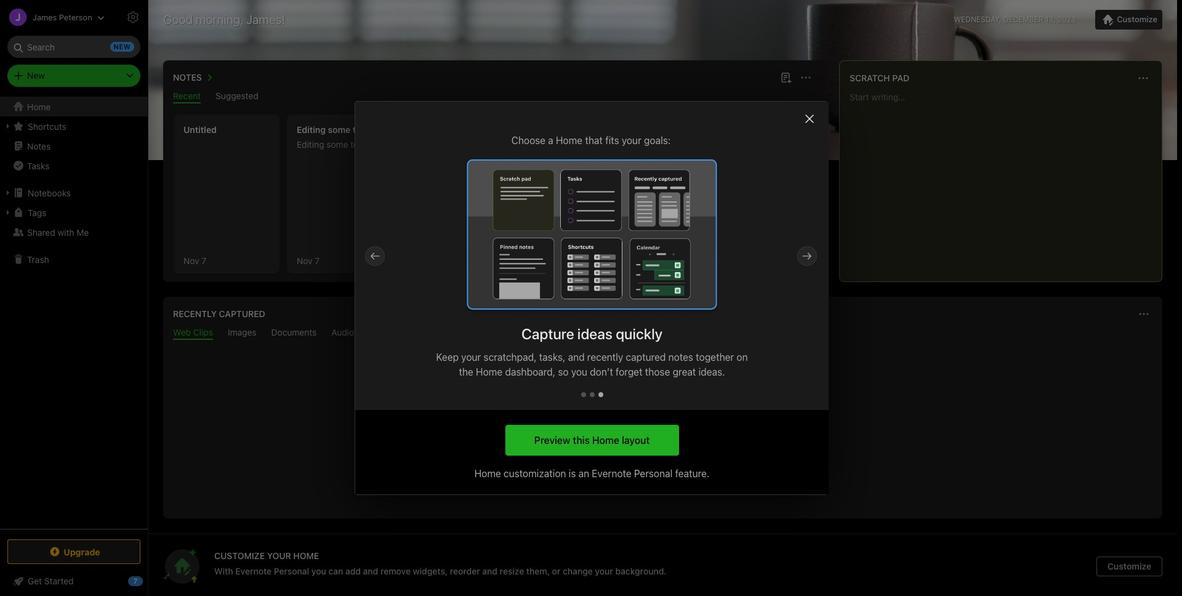 Task type: locate. For each thing, give the bounding box(es) containing it.
text...
[[351, 139, 373, 150]]

you left can
[[312, 566, 326, 576]]

keep
[[436, 351, 459, 363]]

editing left text
[[297, 124, 326, 135]]

1 horizontal spatial and
[[482, 566, 498, 576]]

wednesday, december 13, 2023
[[954, 15, 1076, 24]]

those
[[645, 366, 670, 377]]

tab list
[[166, 91, 822, 103], [166, 327, 1160, 340]]

your right change
[[595, 566, 613, 576]]

1 vertical spatial some
[[327, 139, 348, 150]]

new button
[[7, 65, 140, 87]]

me
[[77, 227, 89, 237]]

notes
[[669, 351, 694, 363]]

don't
[[590, 366, 613, 377]]

home link
[[0, 97, 148, 116]]

and up so
[[568, 351, 585, 363]]

home right this at the bottom of the page
[[592, 435, 620, 446]]

capture ideas quickly tab panel
[[355, 102, 829, 379]]

evernote for with
[[235, 566, 272, 576]]

morning,
[[196, 12, 243, 26]]

tab list containing recent
[[166, 91, 822, 103]]

1 editing from the top
[[297, 124, 326, 135]]

ideas.
[[699, 366, 725, 377]]

notes up recent
[[173, 72, 202, 83]]

your
[[267, 551, 291, 561]]

0 vertical spatial personal
[[634, 468, 673, 479]]

useful
[[603, 433, 630, 444]]

change
[[563, 566, 593, 576]]

customize
[[1117, 14, 1158, 24], [1108, 561, 1152, 572]]

2 7 from the left
[[315, 255, 320, 266]]

notes up tasks at top left
[[27, 141, 51, 151]]

james!
[[246, 12, 285, 26]]

new
[[449, 203, 467, 214]]

Search text field
[[16, 36, 132, 58]]

notes link
[[0, 136, 147, 156]]

2 tab list from the top
[[166, 327, 1160, 340]]

0 vertical spatial the
[[459, 366, 474, 377]]

tab list up captured
[[166, 327, 1160, 340]]

the inside keep your scratchpad, tasks, and recently captured notes together on the home dashboard, so you don't forget those great ideas.
[[459, 366, 474, 377]]

editing
[[297, 124, 326, 135], [297, 139, 324, 150]]

None search field
[[16, 36, 132, 58]]

0 horizontal spatial notes
[[27, 141, 51, 151]]

1 horizontal spatial notes
[[173, 72, 202, 83]]

tags button
[[0, 203, 147, 222]]

home inside preview this home layout button
[[592, 435, 620, 446]]

editing some text editing some text...
[[297, 124, 373, 150]]

your right fits
[[622, 135, 642, 146]]

recent tab
[[173, 91, 201, 103]]

can
[[329, 566, 343, 576]]

dashboard,
[[505, 366, 556, 377]]

create new note button
[[400, 115, 506, 273]]

1 horizontal spatial the
[[709, 433, 724, 444]]

2 horizontal spatial and
[[568, 351, 585, 363]]

shared
[[27, 227, 55, 237]]

clip web content button
[[613, 455, 713, 475]]

wednesday,
[[954, 15, 1002, 24]]

0 horizontal spatial the
[[459, 366, 474, 377]]

0 horizontal spatial evernote
[[235, 566, 272, 576]]

you
[[571, 366, 588, 377], [312, 566, 326, 576]]

1 vertical spatial personal
[[274, 566, 309, 576]]

1 horizontal spatial you
[[571, 366, 588, 377]]

resize
[[500, 566, 524, 576]]

scratch
[[850, 73, 890, 83]]

evernote inside customize your home with evernote personal you can add and remove widgets, reorder and resize them, or change your background.
[[235, 566, 272, 576]]

1 vertical spatial your
[[461, 351, 481, 363]]

7 up recently
[[202, 255, 206, 266]]

suggested
[[216, 91, 259, 101]]

0 vertical spatial your
[[622, 135, 642, 146]]

1 horizontal spatial your
[[595, 566, 613, 576]]

2 editing from the top
[[297, 139, 324, 150]]

and right add
[[363, 566, 378, 576]]

tree containing home
[[0, 97, 148, 528]]

and left resize
[[482, 566, 498, 576]]

you right so
[[571, 366, 588, 377]]

1 nov from the left
[[184, 255, 199, 266]]

some left text...
[[327, 139, 348, 150]]

1 tab list from the top
[[166, 91, 822, 103]]

web
[[644, 459, 664, 470]]

home left customization
[[475, 468, 501, 479]]

web
[[173, 327, 191, 338]]

and
[[568, 351, 585, 363], [363, 566, 378, 576], [482, 566, 498, 576]]

documents
[[271, 327, 317, 338]]

1 horizontal spatial evernote
[[592, 468, 632, 479]]

recently captured button
[[171, 307, 265, 322]]

your right keep
[[461, 351, 481, 363]]

images tab
[[228, 327, 257, 340]]

background.
[[616, 566, 667, 576]]

evernote for an
[[592, 468, 632, 479]]

customize your home with evernote personal you can add and remove widgets, reorder and resize them, or change your background.
[[214, 551, 667, 576]]

0 horizontal spatial nov 7
[[184, 255, 206, 266]]

home inside keep your scratchpad, tasks, and recently captured notes together on the home dashboard, so you don't forget those great ideas.
[[476, 366, 503, 377]]

0 horizontal spatial your
[[461, 351, 481, 363]]

1 horizontal spatial personal
[[634, 468, 673, 479]]

2 vertical spatial your
[[595, 566, 613, 576]]

tasks
[[27, 160, 50, 171]]

pad
[[893, 73, 910, 83]]

1 vertical spatial editing
[[297, 139, 324, 150]]

personal
[[634, 468, 673, 479], [274, 566, 309, 576]]

0 vertical spatial you
[[571, 366, 588, 377]]

note
[[469, 203, 488, 214]]

personal inside customize your home with evernote personal you can add and remove widgets, reorder and resize them, or change your background.
[[274, 566, 309, 576]]

0 horizontal spatial 7
[[202, 255, 206, 266]]

0 vertical spatial tab list
[[166, 91, 822, 103]]

choose slide to display tab list
[[581, 379, 603, 410]]

or
[[552, 566, 561, 576]]

upgrade
[[64, 547, 100, 557]]

scratch pad
[[850, 73, 910, 83]]

1 vertical spatial evernote
[[235, 566, 272, 576]]

upgrade button
[[7, 540, 140, 564]]

7
[[202, 255, 206, 266], [315, 255, 320, 266]]

cancel image
[[801, 110, 819, 127]]

tab list for recently captured
[[166, 327, 1160, 340]]

0 horizontal spatial nov
[[184, 255, 199, 266]]

1 vertical spatial notes
[[27, 141, 51, 151]]

home up "shortcuts"
[[27, 101, 51, 112]]

1 horizontal spatial nov 7
[[297, 255, 320, 266]]

0 horizontal spatial personal
[[274, 566, 309, 576]]

evernote down the customize at left bottom
[[235, 566, 272, 576]]

web clips
[[173, 327, 213, 338]]

tab list containing web clips
[[166, 327, 1160, 340]]

home inside home link
[[27, 101, 51, 112]]

tasks button
[[0, 156, 147, 176]]

an
[[579, 468, 589, 479]]

home down scratchpad,
[[476, 366, 503, 377]]

1 vertical spatial you
[[312, 566, 326, 576]]

scratchpad,
[[484, 351, 537, 363]]

some left text
[[328, 124, 351, 135]]

layout
[[622, 435, 650, 446]]

0 horizontal spatial you
[[312, 566, 326, 576]]

7 left previous slide icon
[[315, 255, 320, 266]]

0 vertical spatial evernote
[[592, 468, 632, 479]]

keep your scratchpad, tasks, and recently captured notes together on the home dashboard, so you don't forget those great ideas.
[[436, 351, 748, 377]]

0 vertical spatial editing
[[297, 124, 326, 135]]

nov
[[184, 255, 199, 266], [297, 255, 313, 266]]

0 vertical spatial some
[[328, 124, 351, 135]]

editing left text...
[[297, 139, 324, 150]]

tree
[[0, 97, 148, 528]]

a
[[548, 135, 554, 146]]

tab list up choose
[[166, 91, 822, 103]]

choose a home that fits your goals:
[[512, 135, 671, 146]]

1 horizontal spatial 7
[[315, 255, 320, 266]]

expand notebooks image
[[3, 188, 13, 198]]

save
[[579, 433, 600, 444]]

0 vertical spatial notes
[[173, 72, 202, 83]]

home right 'a'
[[556, 135, 583, 146]]

recently
[[587, 351, 623, 363]]

1 horizontal spatial nov
[[297, 255, 313, 266]]

2 nov 7 from the left
[[297, 255, 320, 266]]

some
[[328, 124, 351, 135], [327, 139, 348, 150]]

2 nov from the left
[[297, 255, 313, 266]]

customize button
[[1096, 10, 1163, 30], [1097, 557, 1163, 576]]

1 vertical spatial tab list
[[166, 327, 1160, 340]]

ideas
[[578, 325, 613, 342]]

from
[[686, 433, 707, 444]]

shared with me link
[[0, 222, 147, 242]]

reorder
[[450, 566, 480, 576]]

evernote right an
[[592, 468, 632, 479]]



Task type: describe. For each thing, give the bounding box(es) containing it.
web.
[[726, 433, 747, 444]]

shortcuts button
[[0, 116, 147, 136]]

personal for you
[[274, 566, 309, 576]]

feature.
[[675, 468, 710, 479]]

1 vertical spatial customize
[[1108, 561, 1152, 572]]

trash
[[27, 254, 49, 265]]

on
[[737, 351, 748, 363]]

that
[[585, 135, 603, 146]]

images
[[228, 327, 257, 338]]

next slide image
[[800, 249, 815, 263]]

capture
[[522, 325, 574, 342]]

with
[[58, 227, 74, 237]]

scratch pad button
[[848, 71, 910, 86]]

web clips tab
[[173, 327, 213, 340]]

widgets,
[[413, 566, 448, 576]]

trash link
[[0, 249, 147, 269]]

suggested tab
[[216, 91, 259, 103]]

2 horizontal spatial your
[[622, 135, 642, 146]]

clip web content
[[624, 459, 702, 470]]

good
[[163, 12, 193, 26]]

captured
[[626, 351, 666, 363]]

notebooks link
[[0, 183, 147, 203]]

shared with me
[[27, 227, 89, 237]]

customization
[[504, 468, 566, 479]]

you inside keep your scratchpad, tasks, and recently captured notes together on the home dashboard, so you don't forget those great ideas.
[[571, 366, 588, 377]]

tab list for notes
[[166, 91, 822, 103]]

and inside keep your scratchpad, tasks, and recently captured notes together on the home dashboard, so you don't forget those great ideas.
[[568, 351, 585, 363]]

create new note
[[419, 203, 488, 214]]

previous slide image
[[368, 249, 382, 263]]

notebooks
[[28, 188, 71, 198]]

notes inside button
[[173, 72, 202, 83]]

home customization is an evernote personal feature.
[[475, 468, 710, 479]]

goals:
[[644, 135, 671, 146]]

expand tags image
[[3, 208, 13, 217]]

1 vertical spatial customize button
[[1097, 557, 1163, 576]]

0 horizontal spatial and
[[363, 566, 378, 576]]

home
[[293, 551, 319, 561]]

1 7 from the left
[[202, 255, 206, 266]]

save useful information from the web.
[[579, 433, 747, 444]]

1 nov 7 from the left
[[184, 255, 206, 266]]

preview this home layout button
[[505, 425, 679, 456]]

this
[[573, 435, 590, 446]]

notes button
[[171, 70, 217, 85]]

notes inside tree
[[27, 141, 51, 151]]

try calendar feature for free element
[[355, 102, 829, 410]]

text
[[353, 124, 369, 135]]

recently
[[173, 309, 217, 319]]

captured
[[219, 309, 265, 319]]

preview this home layout
[[534, 435, 650, 446]]

customize
[[214, 551, 265, 561]]

settings image
[[126, 10, 140, 25]]

recently captured
[[173, 309, 265, 319]]

2023
[[1058, 15, 1076, 24]]

personal for feature.
[[634, 468, 673, 479]]

together
[[696, 351, 734, 363]]

good morning, james!
[[163, 12, 285, 26]]

0 vertical spatial customize button
[[1096, 10, 1163, 30]]

clip
[[624, 459, 642, 470]]

Start writing… text field
[[850, 92, 1162, 272]]

13,
[[1046, 15, 1056, 24]]

choose
[[512, 135, 546, 146]]

add
[[346, 566, 361, 576]]

documents tab
[[271, 327, 317, 340]]

you inside customize your home with evernote personal you can add and remove widgets, reorder and resize them, or change your background.
[[312, 566, 326, 576]]

content
[[666, 459, 702, 470]]

tags
[[28, 207, 46, 218]]

fits
[[606, 135, 619, 146]]

audio
[[332, 327, 354, 338]]

create
[[419, 203, 447, 214]]

1 vertical spatial the
[[709, 433, 724, 444]]

your inside keep your scratchpad, tasks, and recently captured notes together on the home dashboard, so you don't forget those great ideas.
[[461, 351, 481, 363]]

so
[[558, 366, 569, 377]]

them,
[[527, 566, 550, 576]]

capture ideas quickly
[[522, 325, 663, 342]]

preview
[[534, 435, 571, 446]]

is
[[569, 468, 576, 479]]

tasks,
[[539, 351, 566, 363]]

new
[[27, 70, 45, 81]]

your inside customize your home with evernote personal you can add and remove widgets, reorder and resize them, or change your background.
[[595, 566, 613, 576]]

with
[[214, 566, 233, 576]]

shortcuts
[[28, 121, 66, 131]]

audio tab
[[332, 327, 354, 340]]

untitled
[[184, 124, 217, 135]]

recent
[[173, 91, 201, 101]]

information
[[633, 433, 683, 444]]

0 vertical spatial customize
[[1117, 14, 1158, 24]]

remove
[[381, 566, 411, 576]]



Task type: vqa. For each thing, say whether or not it's contained in the screenshot.
Evernote to the left
yes



